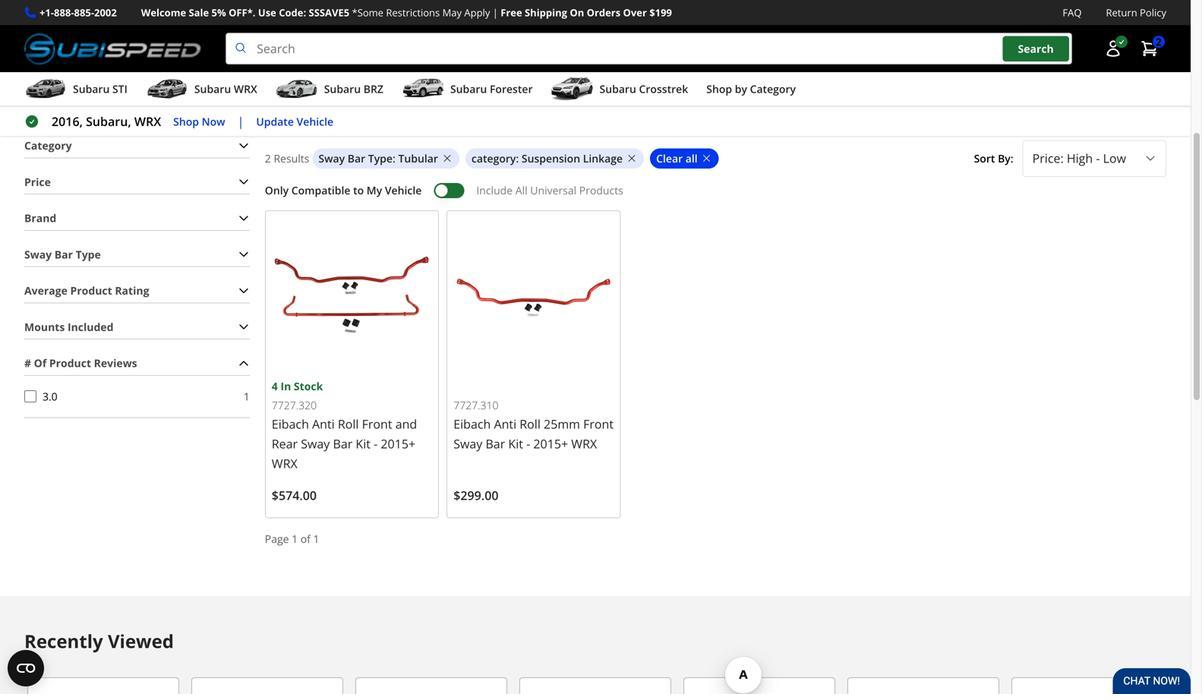 Task type: describe. For each thing, give the bounding box(es) containing it.
wrx up category dropdown button
[[134, 113, 161, 130]]

injectors
[[226, 55, 266, 68]]

subaru wrx
[[194, 82, 257, 96]]

2016,
[[52, 113, 83, 130]]

subaru forester button
[[402, 75, 533, 106]]

subaru,
[[86, 113, 131, 130]]

sale
[[189, 6, 209, 19]]

2 : from the left
[[516, 151, 519, 166]]

sway inside '4 in stock 7727.320 eibach anti roll front and rear sway bar kit - 2015+ wrx'
[[301, 436, 330, 452]]

subaru sti button
[[24, 75, 128, 106]]

2 for 2
[[1157, 34, 1163, 49]]

average product rating
[[24, 283, 149, 298]]

front inside the front lips button
[[500, 55, 526, 68]]

brand
[[24, 211, 56, 225]]

&
[[380, 55, 387, 68]]

sway bar type
[[24, 247, 101, 262]]

on
[[570, 6, 585, 19]]

page
[[265, 532, 289, 546]]

bar inside dropdown button
[[55, 247, 73, 262]]

sort
[[975, 151, 996, 166]]

only compatible to my vehicle
[[265, 183, 422, 198]]

forester
[[490, 82, 533, 96]]

now
[[202, 114, 225, 129]]

results
[[274, 151, 310, 166]]

$299.00
[[454, 487, 499, 504]]

brand button
[[24, 207, 250, 230]]

subaru brz
[[324, 82, 384, 96]]

in
[[281, 379, 291, 394]]

category for category : suspension linkage
[[472, 151, 516, 166]]

+1-
[[40, 6, 54, 19]]

rating
[[115, 283, 149, 298]]

lights
[[808, 55, 836, 68]]

include
[[477, 183, 513, 198]]

recently
[[24, 629, 103, 654]]

exhaust headers and manifolds button
[[602, 0, 734, 85]]

all
[[516, 183, 528, 198]]

return policy
[[1107, 6, 1167, 19]]

mounts included
[[24, 320, 114, 334]]

fuel injectors
[[203, 55, 266, 68]]

4
[[272, 379, 278, 394]]

stock
[[294, 379, 323, 394]]

shop now link
[[173, 113, 225, 130]]

exhaust headers and manifolds
[[618, 55, 718, 84]]

off*.
[[229, 6, 256, 19]]

subaru for subaru crosstrek
[[600, 82, 637, 96]]

front lips image
[[458, 0, 589, 48]]

clear all
[[657, 151, 698, 166]]

fog
[[789, 55, 805, 68]]

front lips
[[500, 55, 547, 68]]

sti
[[112, 82, 128, 96]]

2 horizontal spatial 1
[[313, 532, 320, 546]]

price button
[[24, 170, 250, 194]]

search button
[[1004, 36, 1070, 61]]

subaru crosstrek button
[[551, 75, 689, 106]]

a subaru forester thumbnail image image
[[402, 78, 445, 100]]

roll inside 7727.310 eibach anti roll 25mm front sway bar kit - 2015+ wrx
[[520, 416, 541, 432]]

of inside dropdown button
[[34, 356, 47, 370]]

suspension
[[522, 151, 581, 166]]

25mm
[[544, 416, 581, 432]]

7727.320
[[272, 398, 317, 413]]

3.0 button
[[24, 391, 36, 403]]

subispeed logo image
[[24, 33, 201, 65]]

type for sway bar type : tubular
[[368, 151, 393, 166]]

product inside dropdown button
[[70, 283, 112, 298]]

a subaru wrx thumbnail image image
[[146, 78, 188, 100]]

spoilers & wings
[[340, 55, 418, 68]]

turbos button
[[24, 0, 157, 85]]

bar inside 7727.310 eibach anti roll 25mm front sway bar kit - 2015+ wrx
[[486, 436, 506, 452]]

category button
[[24, 134, 250, 157]]

may
[[443, 6, 462, 19]]

only
[[265, 183, 289, 198]]

reviews
[[94, 356, 137, 370]]

- inside 7727.310 eibach anti roll 25mm front sway bar kit - 2015+ wrx
[[527, 436, 531, 452]]

exhaust headers and manifolds image
[[603, 0, 733, 48]]

universal
[[531, 183, 577, 198]]

eibach inside '4 in stock 7727.320 eibach anti roll front and rear sway bar kit - 2015+ wrx'
[[272, 416, 309, 432]]

a subaru brz thumbnail image image
[[276, 78, 318, 100]]

brz
[[364, 82, 384, 96]]

open widget image
[[8, 651, 44, 687]]

2 for 2 results
[[265, 151, 271, 166]]

885-
[[74, 6, 94, 19]]

category
[[750, 82, 796, 96]]

a subaru crosstrek thumbnail image image
[[551, 78, 594, 100]]

kit inside '4 in stock 7727.320 eibach anti roll front and rear sway bar kit - 2015+ wrx'
[[356, 436, 371, 452]]

return policy link
[[1107, 5, 1167, 21]]

tubular
[[399, 151, 438, 166]]

+1-888-885-2002 link
[[40, 5, 117, 21]]

wheels
[[940, 55, 974, 68]]

shop now
[[173, 114, 225, 129]]

shop by category button
[[707, 75, 796, 106]]

to
[[353, 183, 364, 198]]

wrx inside '4 in stock 7727.320 eibach anti roll front and rear sway bar kit - 2015+ wrx'
[[272, 455, 298, 472]]

fog lights image
[[747, 0, 878, 48]]

include all universal products
[[477, 183, 624, 198]]

page 1 of 1
[[265, 532, 320, 546]]

update
[[256, 114, 294, 129]]

included
[[68, 320, 114, 334]]

# of product reviews
[[24, 356, 137, 370]]

1 horizontal spatial vehicle
[[385, 183, 422, 198]]

product inside dropdown button
[[49, 356, 91, 370]]

sway bar type : tubular
[[319, 151, 438, 166]]



Task type: vqa. For each thing, say whether or not it's contained in the screenshot.
middle the have
no



Task type: locate. For each thing, give the bounding box(es) containing it.
4 subaru from the left
[[451, 82, 487, 96]]

1 vertical spatial |
[[238, 113, 244, 130]]

subaru wrx button
[[146, 75, 257, 106]]

1 - from the left
[[374, 436, 378, 452]]

kit inside 7727.310 eibach anti roll 25mm front sway bar kit - 2015+ wrx
[[509, 436, 524, 452]]

0 horizontal spatial :
[[393, 151, 396, 166]]

1 horizontal spatial eibach
[[454, 416, 491, 432]]

2 horizontal spatial front
[[584, 416, 614, 432]]

1 horizontal spatial |
[[493, 6, 498, 19]]

1 vertical spatial vehicle
[[385, 183, 422, 198]]

front lips button
[[457, 0, 590, 85]]

code:
[[279, 6, 306, 19]]

sway down 7727.310
[[454, 436, 483, 452]]

# of product reviews button
[[24, 352, 250, 375]]

shop for shop now
[[173, 114, 199, 129]]

search input field
[[226, 33, 1073, 65]]

price
[[24, 175, 51, 189]]

products
[[580, 183, 624, 198]]

0 horizontal spatial anti
[[312, 416, 335, 432]]

2 down policy
[[1157, 34, 1163, 49]]

shop left now
[[173, 114, 199, 129]]

1 vertical spatial and
[[396, 416, 417, 432]]

subaru down the turbos
[[73, 82, 110, 96]]

shop inside 'link'
[[173, 114, 199, 129]]

0 vertical spatial shop
[[707, 82, 733, 96]]

eibach anti roll 25mm front sway bar kit - 2015+ wrx image
[[454, 217, 615, 378]]

2 left "results"
[[265, 151, 271, 166]]

average product rating button
[[24, 279, 250, 303]]

7727.310 eibach anti roll 25mm front sway bar kit - 2015+ wrx
[[454, 398, 614, 452]]

sway inside sway bar type dropdown button
[[24, 247, 52, 262]]

free
[[501, 6, 523, 19]]

4 in stock 7727.320 eibach anti roll front and rear sway bar kit - 2015+ wrx
[[272, 379, 417, 472]]

mounts included button
[[24, 316, 250, 339]]

eibach down '7727.320'
[[272, 416, 309, 432]]

sway up compatible
[[319, 151, 345, 166]]

$574.00
[[272, 487, 317, 504]]

vehicle inside button
[[297, 114, 334, 129]]

2015+ inside '4 in stock 7727.320 eibach anti roll front and rear sway bar kit - 2015+ wrx'
[[381, 436, 416, 452]]

0 vertical spatial type
[[368, 151, 393, 166]]

compatible
[[292, 183, 351, 198]]

0 horizontal spatial kit
[[356, 436, 371, 452]]

1 kit from the left
[[356, 436, 371, 452]]

1 horizontal spatial shop
[[707, 82, 733, 96]]

wrx down rear
[[272, 455, 298, 472]]

category for category
[[24, 138, 72, 153]]

anti inside 7727.310 eibach anti roll 25mm front sway bar kit - 2015+ wrx
[[494, 416, 517, 432]]

subaru down exhaust on the right
[[600, 82, 637, 96]]

front inside 7727.310 eibach anti roll 25mm front sway bar kit - 2015+ wrx
[[584, 416, 614, 432]]

0 vertical spatial product
[[70, 283, 112, 298]]

1 eibach from the left
[[272, 416, 309, 432]]

1 horizontal spatial -
[[527, 436, 531, 452]]

product up included
[[70, 283, 112, 298]]

intercoolers button
[[1035, 0, 1167, 85]]

category up include
[[472, 151, 516, 166]]

5%
[[212, 6, 226, 19]]

of right #
[[34, 356, 47, 370]]

linkage
[[583, 151, 623, 166]]

3 subaru from the left
[[324, 82, 361, 96]]

eibach
[[272, 416, 309, 432], [454, 416, 491, 432]]

fuel
[[203, 55, 223, 68]]

0 horizontal spatial eibach
[[272, 416, 309, 432]]

0 vertical spatial vehicle
[[297, 114, 334, 129]]

1 horizontal spatial type
[[368, 151, 393, 166]]

return
[[1107, 6, 1138, 19]]

update vehicle
[[256, 114, 334, 129]]

of
[[34, 356, 47, 370], [301, 532, 311, 546]]

1 horizontal spatial anti
[[494, 416, 517, 432]]

subaru left brz
[[324, 82, 361, 96]]

2 subaru from the left
[[194, 82, 231, 96]]

0 horizontal spatial roll
[[338, 416, 359, 432]]

0 horizontal spatial shop
[[173, 114, 199, 129]]

subaru for subaru forester
[[451, 82, 487, 96]]

headers
[[658, 55, 697, 68]]

bar right rear
[[333, 436, 353, 452]]

shipping
[[525, 6, 568, 19]]

$199
[[650, 6, 673, 19]]

7727.310
[[454, 398, 499, 413]]

subaru crosstrek
[[600, 82, 689, 96]]

wrx down 25mm
[[572, 436, 597, 452]]

type inside sway bar type dropdown button
[[76, 247, 101, 262]]

intercoolers
[[1073, 55, 1129, 68]]

1 horizontal spatial front
[[500, 55, 526, 68]]

over
[[624, 6, 647, 19]]

bar down 7727.310
[[486, 436, 506, 452]]

spoilers & wings image
[[314, 0, 445, 48]]

bar inside '4 in stock 7727.320 eibach anti roll front and rear sway bar kit - 2015+ wrx'
[[333, 436, 353, 452]]

fog lights button
[[746, 0, 878, 85]]

1 horizontal spatial and
[[700, 55, 718, 68]]

1 anti from the left
[[312, 416, 335, 432]]

sway bar type button
[[24, 243, 250, 266]]

2 kit from the left
[[509, 436, 524, 452]]

subaru brz button
[[276, 75, 384, 106]]

vehicle down subaru brz dropdown button
[[297, 114, 334, 129]]

1 vertical spatial shop
[[173, 114, 199, 129]]

|
[[493, 6, 498, 19], [238, 113, 244, 130]]

1 vertical spatial of
[[301, 532, 311, 546]]

type
[[368, 151, 393, 166], [76, 247, 101, 262]]

restrictions
[[386, 6, 440, 19]]

category : suspension linkage
[[472, 151, 623, 166]]

eibach inside 7727.310 eibach anti roll 25mm front sway bar kit - 2015+ wrx
[[454, 416, 491, 432]]

a subaru sti thumbnail image image
[[24, 78, 67, 100]]

2
[[1157, 34, 1163, 49], [265, 151, 271, 166]]

1 2015+ from the left
[[381, 436, 416, 452]]

1 roll from the left
[[338, 416, 359, 432]]

5 subaru from the left
[[600, 82, 637, 96]]

| right now
[[238, 113, 244, 130]]

0 horizontal spatial front
[[362, 416, 393, 432]]

bar
[[348, 151, 366, 166], [55, 247, 73, 262], [333, 436, 353, 452], [486, 436, 506, 452]]

0 horizontal spatial of
[[34, 356, 47, 370]]

0 horizontal spatial -
[[374, 436, 378, 452]]

shop
[[707, 82, 733, 96], [173, 114, 199, 129]]

intercoolers image
[[1036, 0, 1167, 48]]

wrx
[[234, 82, 257, 96], [134, 113, 161, 130], [572, 436, 597, 452], [272, 455, 298, 472]]

vehicle right my
[[385, 183, 422, 198]]

fog lights
[[789, 55, 836, 68]]

anti down '7727.320'
[[312, 416, 335, 432]]

wrx inside 7727.310 eibach anti roll 25mm front sway bar kit - 2015+ wrx
[[572, 436, 597, 452]]

sway down the "brand"
[[24, 247, 52, 262]]

category inside dropdown button
[[24, 138, 72, 153]]

button image
[[1105, 40, 1123, 58]]

subaru for subaru wrx
[[194, 82, 231, 96]]

spoilers
[[340, 55, 378, 68]]

-
[[374, 436, 378, 452], [527, 436, 531, 452]]

sway right rear
[[301, 436, 330, 452]]

2015+ inside 7727.310 eibach anti roll 25mm front sway bar kit - 2015+ wrx
[[534, 436, 569, 452]]

average
[[24, 283, 68, 298]]

kit
[[356, 436, 371, 452], [509, 436, 524, 452]]

faq
[[1063, 6, 1083, 19]]

fuel injectors image
[[169, 0, 300, 48]]

type up average product rating
[[76, 247, 101, 262]]

subaru for subaru brz
[[324, 82, 361, 96]]

type up my
[[368, 151, 393, 166]]

all
[[686, 151, 698, 166]]

search
[[1019, 41, 1055, 56]]

turbos image
[[25, 0, 156, 48]]

anti down 7727.310
[[494, 416, 517, 432]]

2 - from the left
[[527, 436, 531, 452]]

manifolds
[[645, 71, 691, 84]]

shop left by
[[707, 82, 733, 96]]

bar up 'average'
[[55, 247, 73, 262]]

2 anti from the left
[[494, 416, 517, 432]]

shop for shop by category
[[707, 82, 733, 96]]

- inside '4 in stock 7727.320 eibach anti roll front and rear sway bar kit - 2015+ wrx'
[[374, 436, 378, 452]]

1 horizontal spatial kit
[[509, 436, 524, 452]]

sway
[[319, 151, 345, 166], [24, 247, 52, 262], [301, 436, 330, 452], [454, 436, 483, 452]]

by:
[[999, 151, 1014, 166]]

shop by category
[[707, 82, 796, 96]]

1 horizontal spatial 2
[[1157, 34, 1163, 49]]

1 vertical spatial 2
[[265, 151, 271, 166]]

exhaust
[[618, 55, 655, 68]]

rear
[[272, 436, 298, 452]]

2 inside 2 button
[[1157, 34, 1163, 49]]

type for sway bar type
[[76, 247, 101, 262]]

orders
[[587, 6, 621, 19]]

crosstrek
[[639, 82, 689, 96]]

: left tubular
[[393, 151, 396, 166]]

of right page
[[301, 532, 311, 546]]

anti
[[312, 416, 335, 432], [494, 416, 517, 432]]

eibach anti roll front and rear sway bar kit - 2015+ wrx image
[[272, 217, 433, 378]]

eibach down 7727.310
[[454, 416, 491, 432]]

3.0
[[43, 389, 58, 404]]

0 vertical spatial of
[[34, 356, 47, 370]]

subaru for subaru sti
[[73, 82, 110, 96]]

product
[[70, 283, 112, 298], [49, 356, 91, 370]]

Select... button
[[1023, 140, 1167, 177]]

1 horizontal spatial roll
[[520, 416, 541, 432]]

0 horizontal spatial 2
[[265, 151, 271, 166]]

select... image
[[1145, 153, 1157, 165]]

1 horizontal spatial of
[[301, 532, 311, 546]]

wrx down injectors
[[234, 82, 257, 96]]

1 : from the left
[[393, 151, 396, 166]]

0 horizontal spatial type
[[76, 247, 101, 262]]

0 vertical spatial 2
[[1157, 34, 1163, 49]]

spoilers & wings button
[[313, 0, 445, 85]]

wrx inside subaru wrx dropdown button
[[234, 82, 257, 96]]

front
[[500, 55, 526, 68], [362, 416, 393, 432], [584, 416, 614, 432]]

: up all
[[516, 151, 519, 166]]

turbos
[[74, 55, 107, 68]]

0 horizontal spatial and
[[396, 416, 417, 432]]

1 horizontal spatial category
[[472, 151, 516, 166]]

1 vertical spatial product
[[49, 356, 91, 370]]

2 roll from the left
[[520, 416, 541, 432]]

2 eibach from the left
[[454, 416, 491, 432]]

apply
[[465, 6, 490, 19]]

2 2015+ from the left
[[534, 436, 569, 452]]

1 horizontal spatial :
[[516, 151, 519, 166]]

bar up the to on the top of page
[[348, 151, 366, 166]]

0 horizontal spatial |
[[238, 113, 244, 130]]

1 horizontal spatial 1
[[292, 532, 298, 546]]

wheels button
[[891, 0, 1023, 85]]

clear
[[657, 151, 683, 166]]

anti inside '4 in stock 7727.320 eibach anti roll front and rear sway bar kit - 2015+ wrx'
[[312, 416, 335, 432]]

and inside exhaust headers and manifolds
[[700, 55, 718, 68]]

sway inside 7727.310 eibach anti roll 25mm front sway bar kit - 2015+ wrx
[[454, 436, 483, 452]]

front inside '4 in stock 7727.320 eibach anti roll front and rear sway bar kit - 2015+ wrx'
[[362, 416, 393, 432]]

subaru down the fuel
[[194, 82, 231, 96]]

subaru left forester
[[451, 82, 487, 96]]

and inside '4 in stock 7727.320 eibach anti roll front and rear sway bar kit - 2015+ wrx'
[[396, 416, 417, 432]]

update vehicle button
[[256, 113, 334, 130]]

1 subaru from the left
[[73, 82, 110, 96]]

product down mounts included
[[49, 356, 91, 370]]

subaru inside dropdown button
[[194, 82, 231, 96]]

0 vertical spatial and
[[700, 55, 718, 68]]

0 horizontal spatial vehicle
[[297, 114, 334, 129]]

#
[[24, 356, 31, 370]]

0 horizontal spatial 1
[[244, 389, 250, 404]]

my
[[367, 183, 382, 198]]

0 horizontal spatial category
[[24, 138, 72, 153]]

0 vertical spatial |
[[493, 6, 498, 19]]

sssave5
[[309, 6, 350, 19]]

shop inside dropdown button
[[707, 82, 733, 96]]

vehicle
[[297, 114, 334, 129], [385, 183, 422, 198]]

wheels image
[[891, 0, 1022, 48]]

mounts
[[24, 320, 65, 334]]

| left free
[[493, 6, 498, 19]]

1 horizontal spatial 2015+
[[534, 436, 569, 452]]

subaru sti
[[73, 82, 128, 96]]

roll inside '4 in stock 7727.320 eibach anti roll front and rear sway bar kit - 2015+ wrx'
[[338, 416, 359, 432]]

1 vertical spatial type
[[76, 247, 101, 262]]

by
[[735, 82, 748, 96]]

category down 2016,
[[24, 138, 72, 153]]

0 horizontal spatial 2015+
[[381, 436, 416, 452]]



